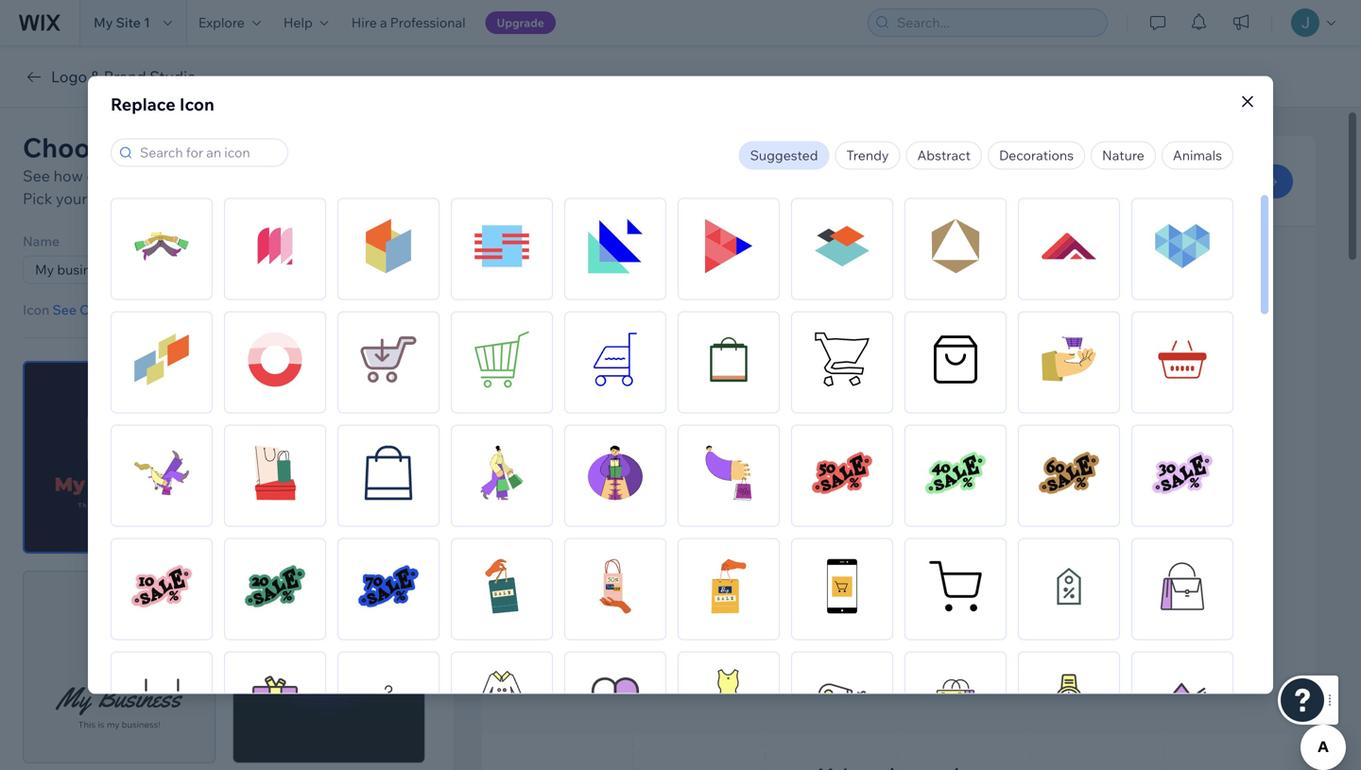 Task type: locate. For each thing, give the bounding box(es) containing it.
0 horizontal spatial it
[[285, 189, 294, 208]]

use your logo everywhere add it to your website for a fully branded look
[[737, 256, 1061, 299]]

your up website
[[828, 256, 865, 277]]

logo
[[188, 131, 245, 164], [151, 166, 182, 185], [648, 171, 685, 192], [869, 256, 906, 277]]

brand.
[[352, 166, 398, 185]]

hire a professional
[[351, 14, 466, 31]]

1 vertical spatial a
[[920, 280, 929, 299]]

&
[[91, 67, 100, 86]]

1 horizontal spatial icon
[[179, 94, 214, 115]]

pick
[[23, 189, 52, 208]]

1 horizontal spatial it
[[770, 280, 780, 299]]

0 horizontal spatial a
[[380, 14, 387, 31]]

0 vertical spatial it
[[285, 189, 294, 208]]

logo inside use your logo everywhere add it to your website for a fully branded look
[[869, 256, 906, 277]]

logo up options
[[188, 131, 245, 164]]

this
[[614, 171, 644, 192]]

can right you
[[181, 189, 206, 208]]

logo & brand studio button
[[23, 65, 196, 88]]

0 vertical spatial logo
[[51, 67, 87, 86]]

see
[[23, 166, 50, 185], [579, 171, 610, 192], [52, 302, 77, 318]]

see up pick
[[23, 166, 50, 185]]

icon
[[179, 94, 214, 115], [23, 302, 49, 318]]

logo up for
[[869, 256, 906, 277]]

it inside use your logo everywhere add it to your website for a fully branded look
[[770, 280, 780, 299]]

icon down studio
[[179, 94, 214, 115]]

favorite.
[[91, 189, 148, 208]]

replace
[[111, 94, 176, 115]]

it down shape
[[285, 189, 294, 208]]

add
[[737, 280, 767, 299]]

my
[[94, 14, 113, 31]]

a inside hire a professional link
[[380, 14, 387, 31]]

explore
[[198, 14, 245, 31]]

a
[[380, 14, 387, 31], [920, 280, 929, 299]]

your
[[1182, 172, 1214, 191]]

your down use
[[802, 280, 834, 299]]

1
[[144, 14, 150, 31]]

it left to
[[770, 280, 780, 299]]

professional
[[390, 14, 466, 31]]

choose your logo see how different logo options can shape your brand. pick your favorite. you can customize it next.
[[23, 131, 398, 208]]

nature
[[1103, 147, 1145, 164]]

1 horizontal spatial a
[[920, 280, 929, 299]]

help button
[[272, 0, 340, 45]]

can
[[242, 166, 268, 185], [181, 189, 206, 208]]

logo right your
[[1217, 172, 1254, 191]]

0 horizontal spatial see
[[23, 166, 50, 185]]

your
[[125, 131, 182, 164], [317, 166, 349, 185], [56, 189, 87, 208], [828, 256, 865, 277], [802, 280, 834, 299]]

0 vertical spatial a
[[380, 14, 387, 31]]

everywhere
[[909, 256, 1005, 277]]

1 vertical spatial it
[[770, 280, 780, 299]]

1 horizontal spatial logo
[[1217, 172, 1254, 191]]

use
[[793, 256, 825, 277]]

a right hire
[[380, 14, 387, 31]]

None field
[[29, 257, 217, 283], [248, 257, 436, 283], [29, 257, 217, 283], [248, 257, 436, 283]]

see left this
[[579, 171, 610, 192]]

1 horizontal spatial can
[[242, 166, 268, 185]]

logo for use
[[869, 256, 906, 277]]

other
[[80, 302, 116, 318]]

brand
[[104, 67, 146, 86]]

tagline
[[241, 233, 286, 250]]

see this logo make magic
[[579, 171, 786, 192]]

to
[[784, 280, 798, 299]]

it
[[285, 189, 294, 208], [770, 280, 780, 299]]

see inside choose your logo see how different logo options can shape your brand. pick your favorite. you can customize it next.
[[23, 166, 50, 185]]

1 vertical spatial can
[[181, 189, 206, 208]]

see other icons button
[[52, 302, 153, 319]]

icon see other icons
[[23, 302, 153, 318]]

a right for
[[920, 280, 929, 299]]

can up customize
[[242, 166, 268, 185]]

0 horizontal spatial icon
[[23, 302, 49, 318]]

icon left other
[[23, 302, 49, 318]]

your up next.
[[317, 166, 349, 185]]

0 vertical spatial can
[[242, 166, 268, 185]]

for
[[897, 280, 917, 299]]

magic
[[736, 171, 786, 192]]

see left other
[[52, 302, 77, 318]]

logo for see
[[648, 171, 685, 192]]

2 horizontal spatial see
[[579, 171, 610, 192]]

site
[[116, 14, 141, 31]]

studio
[[150, 67, 196, 86]]

help
[[284, 14, 313, 31]]

1 vertical spatial icon
[[23, 302, 49, 318]]

customize
[[1103, 172, 1178, 191]]

make
[[688, 171, 733, 192]]

logo left the &
[[51, 67, 87, 86]]

logo right this
[[648, 171, 685, 192]]

fully
[[932, 280, 963, 299]]

logo
[[51, 67, 87, 86], [1217, 172, 1254, 191]]



Task type: vqa. For each thing, say whether or not it's contained in the screenshot.
next. on the left top of page
yes



Task type: describe. For each thing, give the bounding box(es) containing it.
decorations
[[999, 147, 1074, 164]]

your down how
[[56, 189, 87, 208]]

upgrade button
[[486, 11, 556, 34]]

animals
[[1173, 147, 1223, 164]]

customize your logo
[[1103, 172, 1254, 191]]

replace icon
[[111, 94, 214, 115]]

different
[[87, 166, 148, 185]]

customize your logo button
[[1080, 165, 1294, 199]]

Search... field
[[892, 9, 1102, 36]]

suggested
[[750, 147, 818, 164]]

customize
[[209, 189, 281, 208]]

logo up you
[[151, 166, 182, 185]]

1 horizontal spatial see
[[52, 302, 77, 318]]

icons
[[119, 302, 153, 318]]

branded
[[966, 280, 1027, 299]]

hire
[[351, 14, 377, 31]]

0 horizontal spatial logo
[[51, 67, 87, 86]]

name
[[23, 233, 60, 250]]

0 horizontal spatial can
[[181, 189, 206, 208]]

how
[[54, 166, 83, 185]]

next.
[[298, 189, 332, 208]]

abstract
[[918, 147, 971, 164]]

0 vertical spatial icon
[[179, 94, 214, 115]]

hire a professional link
[[340, 0, 477, 45]]

look
[[1030, 280, 1061, 299]]

a inside use your logo everywhere add it to your website for a fully branded look
[[920, 280, 929, 299]]

logo for choose
[[188, 131, 245, 164]]

Search for an icon field
[[134, 139, 282, 166]]

choose
[[23, 131, 119, 164]]

it inside choose your logo see how different logo options can shape your brand. pick your favorite. you can customize it next.
[[285, 189, 294, 208]]

your down the replace icon
[[125, 131, 182, 164]]

1 vertical spatial logo
[[1217, 172, 1254, 191]]

trendy
[[847, 147, 889, 164]]

options
[[186, 166, 239, 185]]

you
[[151, 189, 177, 208]]

logo & brand studio
[[51, 67, 196, 86]]

website
[[837, 280, 893, 299]]

upgrade
[[497, 16, 544, 30]]

shape
[[271, 166, 314, 185]]

my site 1
[[94, 14, 150, 31]]



